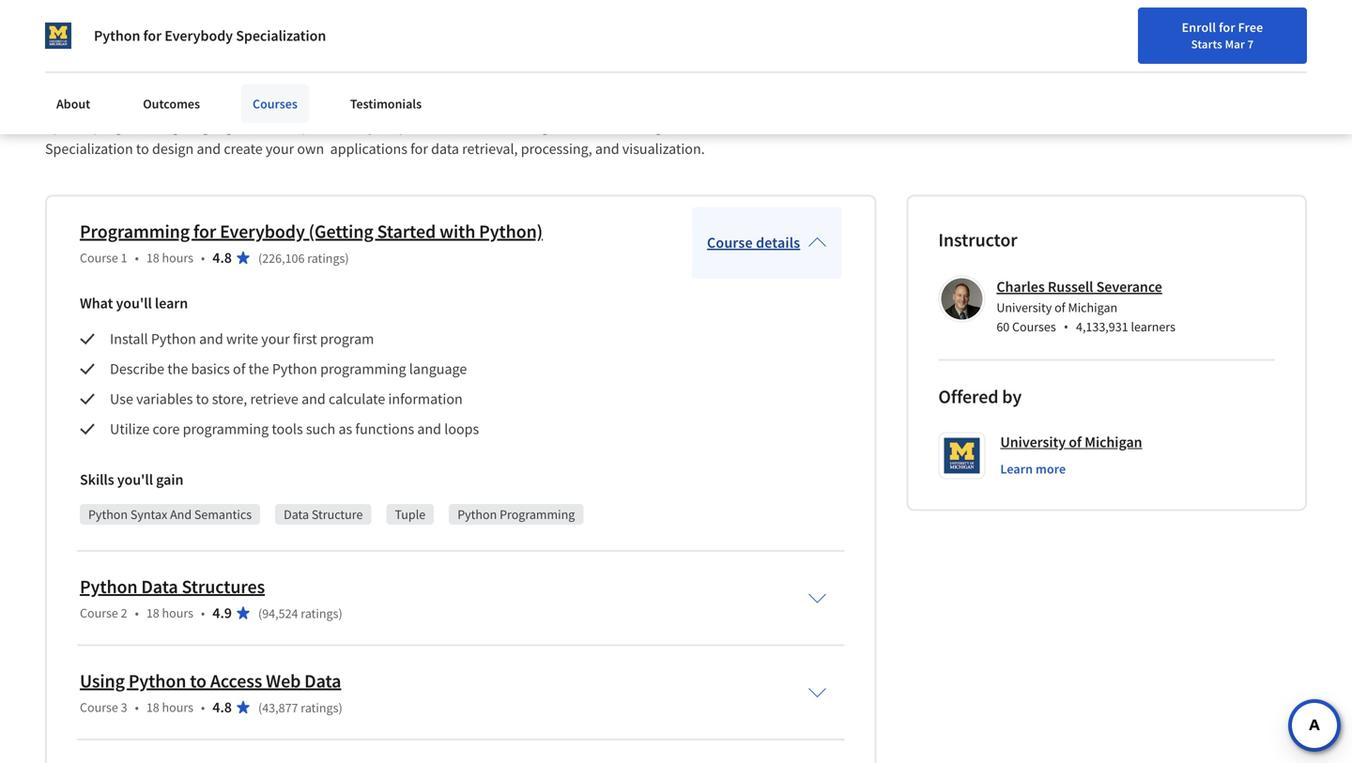 Task type: locate. For each thing, give the bounding box(es) containing it.
0 vertical spatial program
[[501, 94, 555, 113]]

course left 2
[[80, 605, 118, 622]]

python right tuple
[[458, 506, 497, 523]]

) right 43,877 on the left of the page
[[339, 700, 342, 717]]

3 ( from the top
[[258, 700, 262, 717]]

0 vertical spatial 4.8
[[213, 248, 232, 267]]

to
[[136, 139, 149, 158], [196, 390, 209, 409], [190, 670, 207, 693]]

program inside this specialization builds on the success of the python for everybody course and will introduce fundamental programming concepts including data structures, networked application program interfaces, and databases, using the python programming language. in the capstone project, you'll use the technologies learned throughout the specialization to design and create your own  applications for data retrieval, processing, and visualization.
[[501, 94, 555, 113]]

enroll for free starts mar 7
[[1182, 19, 1264, 52]]

hours
[[162, 249, 194, 266], [162, 605, 194, 622], [162, 699, 194, 716]]

2 ( from the top
[[258, 605, 262, 622]]

everybody up 226,106
[[220, 220, 305, 243]]

your left the own
[[266, 139, 294, 158]]

for up mar
[[1219, 19, 1236, 36]]

and up such
[[302, 390, 326, 409]]

course details
[[707, 234, 800, 252]]

for left -
[[143, 26, 162, 45]]

0 vertical spatial )
[[345, 250, 349, 267]]

0 vertical spatial you'll
[[116, 294, 152, 313]]

semantics
[[194, 506, 252, 523]]

skills you'll gain
[[80, 470, 184, 489]]

python up testimonials
[[340, 72, 385, 91]]

course inside "dropdown button"
[[707, 234, 753, 252]]

offered by
[[939, 385, 1022, 409]]

data down success
[[255, 94, 283, 113]]

with
[[440, 220, 475, 243]]

2 vertical spatial everybody
[[220, 220, 305, 243]]

michigan inside university of michigan learn more
[[1085, 433, 1143, 452]]

severance
[[1097, 277, 1163, 296]]

60
[[997, 318, 1010, 335]]

tools
[[272, 420, 303, 439]]

programming for everybody (getting started with python) link
[[80, 220, 543, 243]]

introduce
[[575, 72, 636, 91]]

( for everybody
[[258, 250, 262, 267]]

4.8 down using python to access web data link
[[213, 698, 232, 717]]

0 vertical spatial university
[[997, 299, 1052, 316]]

1 vertical spatial to
[[196, 390, 209, 409]]

18 right 1
[[146, 249, 159, 266]]

2 vertical spatial (
[[258, 700, 262, 717]]

1 vertical spatial you'll
[[117, 470, 153, 489]]

3 18 from the top
[[146, 699, 159, 716]]

use
[[437, 117, 459, 136]]

1 horizontal spatial data
[[431, 139, 459, 158]]

4.8 left 226,106
[[213, 248, 232, 267]]

1 vertical spatial everybody
[[409, 72, 475, 91]]

of
[[301, 72, 313, 91], [1055, 299, 1066, 316], [233, 360, 245, 378], [1069, 433, 1082, 452]]

university of michigan learn more
[[1001, 433, 1143, 478]]

structure
[[312, 506, 363, 523]]

for down "you'll"
[[411, 139, 428, 158]]

4.8
[[213, 248, 232, 267], [213, 698, 232, 717]]

everybody for (getting
[[220, 220, 305, 243]]

None search field
[[268, 12, 578, 49]]

the down the databases,
[[695, 117, 716, 136]]

learn
[[155, 294, 188, 313]]

the up structures,
[[316, 72, 337, 91]]

specialization up concepts
[[74, 72, 162, 91]]

ratings for started
[[307, 250, 345, 267]]

( for structures
[[258, 605, 262, 622]]

university inside university of michigan learn more
[[1001, 433, 1066, 452]]

0 vertical spatial programming
[[80, 220, 190, 243]]

program up technologies
[[501, 94, 555, 113]]

such
[[306, 420, 336, 439]]

) right the 94,524
[[339, 605, 342, 622]]

you'll left gain
[[117, 470, 153, 489]]

and up basics
[[199, 330, 223, 348]]

everybody for specialization
[[165, 26, 233, 45]]

ratings right 43,877 on the left of the page
[[301, 700, 339, 717]]

course 2 • 18 hours •
[[80, 605, 205, 622]]

0 horizontal spatial programming
[[80, 220, 190, 243]]

0 vertical spatial ratings
[[307, 250, 345, 267]]

0 vertical spatial data
[[284, 506, 309, 523]]

variables
[[136, 390, 193, 409]]

2 vertical spatial ratings
[[301, 700, 339, 717]]

2 hours from the top
[[162, 605, 194, 622]]

1 vertical spatial 4.8
[[213, 698, 232, 717]]

web
[[266, 670, 301, 693]]

everybody up 'builds'
[[165, 26, 233, 45]]

0 vertical spatial 18
[[146, 249, 159, 266]]

1 vertical spatial your
[[261, 330, 290, 348]]

1 vertical spatial (
[[258, 605, 262, 622]]

1 vertical spatial michigan
[[1085, 433, 1143, 452]]

course left 'details'
[[707, 234, 753, 252]]

for for specialization
[[143, 26, 162, 45]]

interfaces,
[[558, 94, 623, 113]]

for up networked
[[388, 72, 406, 91]]

course right 5
[[240, 14, 314, 47]]

1 horizontal spatial programming
[[500, 506, 575, 523]]

everybody up application
[[409, 72, 475, 91]]

use variables to store, retrieve and calculate information
[[110, 390, 463, 409]]

and left will
[[523, 72, 547, 91]]

of inside this specialization builds on the success of the python for everybody course and will introduce fundamental programming concepts including data structures, networked application program interfaces, and databases, using the python programming language. in the capstone project, you'll use the technologies learned throughout the specialization to design and create your own  applications for data retrieval, processing, and visualization.
[[301, 72, 313, 91]]

1 vertical spatial university
[[1001, 433, 1066, 452]]

you'll for learn
[[116, 294, 152, 313]]

the right on
[[226, 72, 247, 91]]

on
[[207, 72, 223, 91]]

and up 'throughout' at the top of the page
[[626, 94, 650, 113]]

specialization
[[45, 14, 203, 47], [236, 26, 326, 45], [74, 72, 162, 91], [45, 139, 133, 158]]

skills
[[80, 470, 114, 489]]

university down charles on the right of page
[[997, 299, 1052, 316]]

this specialization builds on the success of the python for everybody course and will introduce fundamental programming concepts including data structures, networked application program interfaces, and databases, using the python programming language. in the capstone project, you'll use the technologies learned throughout the specialization to design and create your own  applications for data retrieval, processing, and visualization.
[[45, 72, 784, 158]]

using python to access web data link
[[80, 670, 341, 693]]

2 vertical spatial to
[[190, 670, 207, 693]]

226,106
[[262, 250, 305, 267]]

course left 3
[[80, 699, 118, 716]]

course for using python to access web data
[[80, 699, 118, 716]]

course up application
[[478, 72, 520, 91]]

1 hours from the top
[[162, 249, 194, 266]]

and down the learned on the left top of page
[[595, 139, 619, 158]]

3 hours from the top
[[162, 699, 194, 716]]

python down about
[[45, 117, 90, 136]]

2 18 from the top
[[146, 605, 159, 622]]

2 4.8 from the top
[[213, 698, 232, 717]]

18 for for
[[146, 249, 159, 266]]

( 226,106 ratings )
[[258, 250, 349, 267]]

1 vertical spatial courses
[[1012, 318, 1056, 335]]

processing,
[[521, 139, 592, 158]]

1 vertical spatial data
[[431, 139, 459, 158]]

course left 1
[[80, 249, 118, 266]]

course for python data structures
[[80, 605, 118, 622]]

for inside enroll for free starts mar 7
[[1219, 19, 1236, 36]]

you'll for gain
[[117, 470, 153, 489]]

programming up calculate
[[320, 360, 406, 378]]

basics
[[191, 360, 230, 378]]

menu item
[[1016, 19, 1137, 80]]

0 vertical spatial data
[[255, 94, 283, 113]]

2 vertical spatial hours
[[162, 699, 194, 716]]

1 vertical spatial course
[[478, 72, 520, 91]]

program
[[501, 94, 555, 113], [320, 330, 374, 348]]

)
[[345, 250, 349, 267], [339, 605, 342, 622], [339, 700, 342, 717]]

1 horizontal spatial program
[[501, 94, 555, 113]]

michigan inside 'charles russell severance university of michigan 60 courses • 4,133,931 learners'
[[1068, 299, 1118, 316]]

you'll
[[399, 117, 434, 136]]

4,133,931
[[1076, 318, 1129, 335]]

your
[[266, 139, 294, 158], [261, 330, 290, 348]]

•
[[135, 249, 139, 266], [201, 249, 205, 266], [1064, 318, 1069, 336], [135, 605, 139, 622], [201, 605, 205, 622], [135, 699, 139, 716], [201, 699, 205, 716]]

courses right '60'
[[1012, 318, 1056, 335]]

hours down using python to access web data
[[162, 699, 194, 716]]

free
[[1238, 19, 1264, 36]]

1 horizontal spatial courses
[[1012, 318, 1056, 335]]

courses down success
[[253, 95, 298, 112]]

visualization.
[[622, 139, 705, 158]]

data up course 2 • 18 hours • on the left
[[141, 575, 178, 599]]

for up course 1 • 18 hours •
[[193, 220, 216, 243]]

your left first at left top
[[261, 330, 290, 348]]

course
[[707, 234, 753, 252], [80, 249, 118, 266], [80, 605, 118, 622], [80, 699, 118, 716]]

1 vertical spatial hours
[[162, 605, 194, 622]]

coursera image
[[23, 15, 142, 45]]

data left structure
[[284, 506, 309, 523]]

chat with us image
[[1300, 711, 1330, 741]]

you'll up install
[[116, 294, 152, 313]]

program right first at left top
[[320, 330, 374, 348]]

0 horizontal spatial course
[[240, 14, 314, 47]]

( down programming for everybody (getting started with python) link
[[258, 250, 262, 267]]

(
[[258, 250, 262, 267], [258, 605, 262, 622], [258, 700, 262, 717]]

by
[[1002, 385, 1022, 409]]

1 ( from the top
[[258, 250, 262, 267]]

2 vertical spatial data
[[304, 670, 341, 693]]

and down language.
[[197, 139, 221, 158]]

install
[[110, 330, 148, 348]]

1 vertical spatial program
[[320, 330, 374, 348]]

testimonials link
[[339, 85, 433, 123]]

structures
[[182, 575, 265, 599]]

1 4.8 from the top
[[213, 248, 232, 267]]

data up ( 43,877 ratings )
[[304, 670, 341, 693]]

python down skills at the bottom left of page
[[88, 506, 128, 523]]

course details button
[[692, 207, 842, 279]]

technologies
[[486, 117, 566, 136]]

1 vertical spatial data
[[141, 575, 178, 599]]

python
[[94, 26, 140, 45], [340, 72, 385, 91], [45, 117, 90, 136], [151, 330, 196, 348], [272, 360, 317, 378], [88, 506, 128, 523], [458, 506, 497, 523], [80, 575, 138, 599], [129, 670, 186, 693]]

0 vertical spatial your
[[266, 139, 294, 158]]

learned
[[569, 117, 617, 136]]

to left design
[[136, 139, 149, 158]]

2 vertical spatial 18
[[146, 699, 159, 716]]

1 18 from the top
[[146, 249, 159, 266]]

specialization down about
[[45, 139, 133, 158]]

18 right 2
[[146, 605, 159, 622]]

python syntax and semantics
[[88, 506, 252, 523]]

0 vertical spatial (
[[258, 250, 262, 267]]

data down use on the left top of page
[[431, 139, 459, 158]]

18 right 3
[[146, 699, 159, 716]]

charles
[[997, 277, 1045, 296]]

everybody
[[165, 26, 233, 45], [409, 72, 475, 91], [220, 220, 305, 243]]

1 horizontal spatial course
[[478, 72, 520, 91]]

outcomes
[[143, 95, 200, 112]]

the right in
[[262, 117, 283, 136]]

to inside this specialization builds on the success of the python for everybody course and will introduce fundamental programming concepts including data structures, networked application program interfaces, and databases, using the python programming language. in the capstone project, you'll use the technologies learned throughout the specialization to design and create your own  applications for data retrieval, processing, and visualization.
[[136, 139, 149, 158]]

1 vertical spatial 18
[[146, 605, 159, 622]]

ratings down programming for everybody (getting started with python) link
[[307, 250, 345, 267]]

university up learn more button
[[1001, 433, 1066, 452]]

hours up learn
[[162, 249, 194, 266]]

what you'll learn
[[80, 294, 188, 313]]

0 horizontal spatial courses
[[253, 95, 298, 112]]

to left the 'store,'
[[196, 390, 209, 409]]

store,
[[212, 390, 247, 409]]

programming
[[80, 220, 190, 243], [500, 506, 575, 523]]

0 vertical spatial to
[[136, 139, 149, 158]]

programming down concepts
[[93, 117, 179, 136]]

to for variables
[[196, 390, 209, 409]]

hours down python data structures at bottom left
[[162, 605, 194, 622]]

0 vertical spatial hours
[[162, 249, 194, 266]]

) down (getting at top left
[[345, 250, 349, 267]]

2 vertical spatial )
[[339, 700, 342, 717]]

to left access
[[190, 670, 207, 693]]

using
[[80, 670, 125, 693]]

write
[[226, 330, 258, 348]]

python programming
[[458, 506, 575, 523]]

michigan
[[1068, 299, 1118, 316], [1085, 433, 1143, 452]]

( down access
[[258, 700, 262, 717]]

0 vertical spatial michigan
[[1068, 299, 1118, 316]]

ratings right the 94,524
[[301, 605, 339, 622]]

python right university of michigan image on the top
[[94, 26, 140, 45]]

learn more button
[[1001, 460, 1066, 478]]

( right the 4.9
[[258, 605, 262, 622]]

0 vertical spatial everybody
[[165, 26, 233, 45]]



Task type: vqa. For each thing, say whether or not it's contained in the screenshot.
Charles
yes



Task type: describe. For each thing, give the bounding box(es) containing it.
of inside 'charles russell severance university of michigan 60 courses • 4,133,931 learners'
[[1055, 299, 1066, 316]]

python down learn
[[151, 330, 196, 348]]

outcomes link
[[132, 85, 211, 123]]

calculate
[[329, 390, 385, 409]]

python up course 3 • 18 hours •
[[129, 670, 186, 693]]

course inside this specialization builds on the success of the python for everybody course and will introduce fundamental programming concepts including data structures, networked application program interfaces, and databases, using the python programming language. in the capstone project, you'll use the technologies learned throughout the specialization to design and create your own  applications for data retrieval, processing, and visualization.
[[478, 72, 520, 91]]

in
[[247, 117, 259, 136]]

0 vertical spatial courses
[[253, 95, 298, 112]]

about
[[56, 95, 90, 112]]

specialization up success
[[236, 26, 326, 45]]

functions
[[355, 420, 414, 439]]

language.
[[182, 117, 244, 136]]

4.9
[[213, 604, 232, 623]]

specialization - 5 course series
[[45, 14, 385, 47]]

) for started
[[345, 250, 349, 267]]

python data structures
[[80, 575, 265, 599]]

charles russell severance link
[[997, 277, 1163, 296]]

hours for data
[[162, 605, 194, 622]]

to for python
[[190, 670, 207, 693]]

hours for python
[[162, 699, 194, 716]]

7
[[1248, 37, 1254, 52]]

programming down this
[[45, 94, 131, 113]]

specialization up 'builds'
[[45, 14, 203, 47]]

university of michigan image
[[45, 23, 71, 49]]

for for starts
[[1219, 19, 1236, 36]]

utilize
[[110, 420, 150, 439]]

) for web
[[339, 700, 342, 717]]

throughout
[[620, 117, 692, 136]]

courses link
[[241, 85, 309, 123]]

python up use variables to store, retrieve and calculate information in the left bottom of the page
[[272, 360, 317, 378]]

programming for everybody (getting started with python)
[[80, 220, 543, 243]]

course for programming for everybody (getting started with python)
[[80, 249, 118, 266]]

( 94,524 ratings )
[[258, 605, 342, 622]]

testimonials
[[350, 95, 422, 112]]

3
[[121, 699, 127, 716]]

( 43,877 ratings )
[[258, 700, 342, 717]]

russell
[[1048, 277, 1094, 296]]

python for everybody specialization
[[94, 26, 326, 45]]

fundamental
[[639, 72, 720, 91]]

learners
[[1131, 318, 1176, 335]]

capstone
[[286, 117, 345, 136]]

what
[[80, 294, 113, 313]]

databases,
[[653, 94, 720, 113]]

more
[[1036, 461, 1066, 478]]

started
[[377, 220, 436, 243]]

the right use on the left top of page
[[462, 117, 483, 136]]

retrieval,
[[462, 139, 518, 158]]

offered
[[939, 385, 999, 409]]

core
[[153, 420, 180, 439]]

design
[[152, 139, 194, 158]]

( for to
[[258, 700, 262, 717]]

tuple
[[395, 506, 426, 523]]

gain
[[156, 470, 184, 489]]

application
[[427, 94, 498, 113]]

0 horizontal spatial program
[[320, 330, 374, 348]]

4.8 for everybody
[[213, 248, 232, 267]]

including
[[193, 94, 252, 113]]

for for (getting
[[193, 220, 216, 243]]

retrieve
[[250, 390, 299, 409]]

and down information
[[417, 420, 441, 439]]

instructor
[[939, 228, 1018, 252]]

will
[[550, 72, 572, 91]]

hours for for
[[162, 249, 194, 266]]

about link
[[45, 85, 102, 123]]

charles russell severance university of michigan 60 courses • 4,133,931 learners
[[997, 277, 1176, 336]]

18 for data
[[146, 605, 159, 622]]

information
[[388, 390, 463, 409]]

1 vertical spatial ratings
[[301, 605, 339, 622]]

your inside this specialization builds on the success of the python for everybody course and will introduce fundamental programming concepts including data structures, networked application program interfaces, and databases, using the python programming language. in the capstone project, you'll use the technologies learned throughout the specialization to design and create your own  applications for data retrieval, processing, and visualization.
[[266, 139, 294, 158]]

describe
[[110, 360, 164, 378]]

4.8 for to
[[213, 698, 232, 717]]

python)
[[479, 220, 543, 243]]

• inside 'charles russell severance university of michigan 60 courses • 4,133,931 learners'
[[1064, 318, 1069, 336]]

builds
[[165, 72, 204, 91]]

the right using on the top right
[[760, 94, 781, 113]]

structures,
[[286, 94, 353, 113]]

2
[[121, 605, 127, 622]]

1
[[121, 249, 127, 266]]

access
[[210, 670, 262, 693]]

0 vertical spatial course
[[240, 14, 314, 47]]

using
[[723, 94, 757, 113]]

python data structures link
[[80, 575, 265, 599]]

applications
[[330, 139, 408, 158]]

own
[[297, 139, 324, 158]]

networked
[[356, 94, 424, 113]]

everybody inside this specialization builds on the success of the python for everybody course and will introduce fundamental programming concepts including data structures, networked application program interfaces, and databases, using the python programming language. in the capstone project, you'll use the technologies learned throughout the specialization to design and create your own  applications for data retrieval, processing, and visualization.
[[409, 72, 475, 91]]

charles russell severance image
[[941, 278, 983, 320]]

learn
[[1001, 461, 1033, 478]]

this
[[45, 72, 71, 91]]

concepts
[[134, 94, 190, 113]]

(getting
[[309, 220, 374, 243]]

5
[[221, 14, 235, 47]]

describe the basics of the python programming language
[[110, 360, 467, 378]]

use
[[110, 390, 133, 409]]

python up 2
[[80, 575, 138, 599]]

94,524
[[262, 605, 298, 622]]

programming down the 'store,'
[[183, 420, 269, 439]]

43,877
[[262, 700, 298, 717]]

-
[[208, 14, 216, 47]]

install python and write your first program
[[110, 330, 374, 348]]

and
[[170, 506, 192, 523]]

university of michigan link
[[1001, 432, 1143, 452]]

the up "retrieve"
[[248, 360, 269, 378]]

of inside university of michigan learn more
[[1069, 433, 1082, 452]]

courses inside 'charles russell severance university of michigan 60 courses • 4,133,931 learners'
[[1012, 318, 1056, 335]]

1 vertical spatial programming
[[500, 506, 575, 523]]

create
[[224, 139, 263, 158]]

0 horizontal spatial data
[[255, 94, 283, 113]]

utilize core programming tools such as functions and loops
[[110, 420, 479, 439]]

first
[[293, 330, 317, 348]]

1 vertical spatial )
[[339, 605, 342, 622]]

18 for python
[[146, 699, 159, 716]]

university inside 'charles russell severance university of michigan 60 courses • 4,133,931 learners'
[[997, 299, 1052, 316]]

ratings for web
[[301, 700, 339, 717]]

details
[[756, 234, 800, 252]]

the left basics
[[167, 360, 188, 378]]

mar
[[1225, 37, 1245, 52]]



